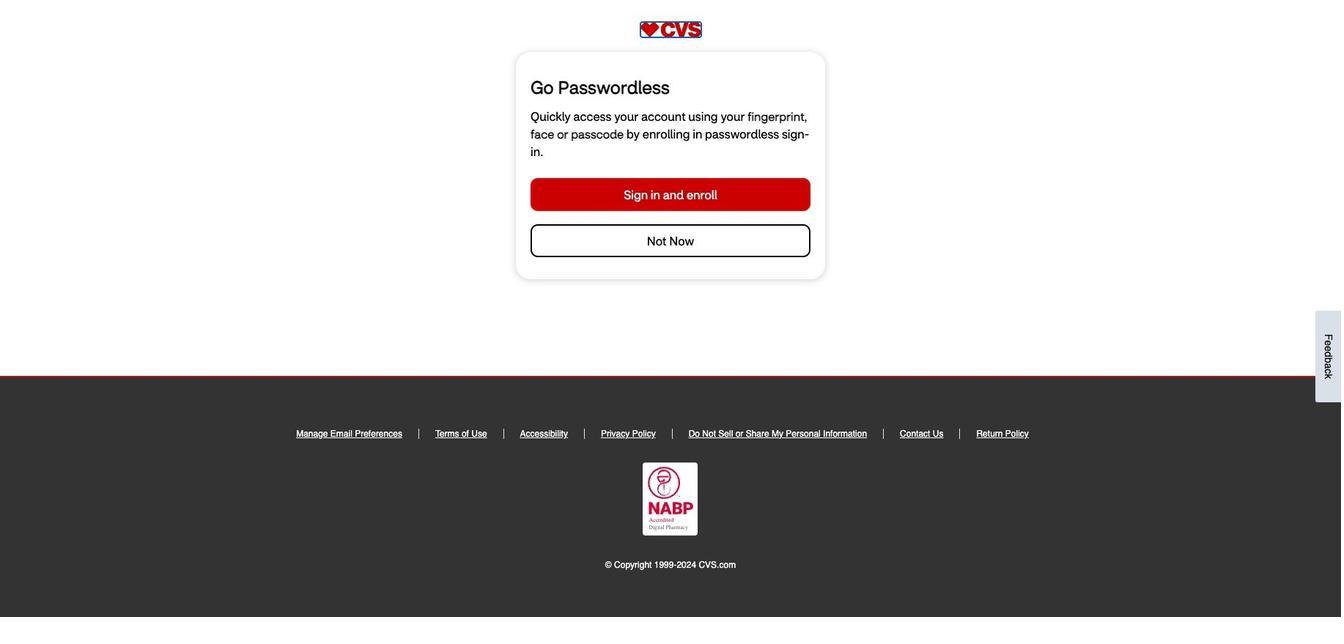 Task type: locate. For each thing, give the bounding box(es) containing it.
cvs home image
[[640, 22, 701, 37]]

footer
[[0, 376, 1342, 617]]



Task type: vqa. For each thing, say whether or not it's contained in the screenshot.
'footer' on the bottom
yes



